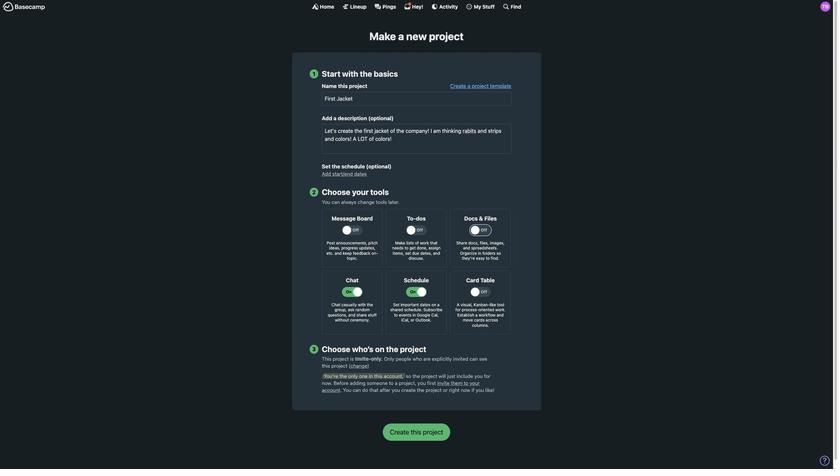Task type: describe. For each thing, give the bounding box(es) containing it.
find.
[[491, 256, 500, 261]]

message board
[[332, 215, 373, 222]]

1 horizontal spatial this
[[338, 83, 348, 89]]

project down 'first'
[[426, 387, 442, 393]]

choose for choose who's on the project
[[322, 345, 351, 354]]

pings button
[[375, 3, 396, 10]]

move
[[463, 318, 473, 323]]

a
[[457, 303, 460, 307]]

hey!
[[412, 3, 424, 9]]

ceremony.
[[350, 318, 370, 323]]

account
[[322, 387, 340, 393]]

easy
[[476, 256, 485, 261]]

outlook.
[[416, 318, 432, 323]]

set for important
[[393, 303, 400, 307]]

home
[[320, 3, 334, 9]]

are
[[424, 356, 431, 362]]

only.
[[371, 356, 383, 362]]

tool
[[497, 303, 505, 307]]

across
[[486, 318, 498, 323]]

and inside chat casually with the group, ask random questions, and share stuff without ceremony.
[[349, 313, 356, 318]]

a right the create
[[468, 83, 471, 89]]

create
[[450, 83, 466, 89]]

organize
[[460, 251, 477, 256]]

cal,
[[432, 313, 439, 318]]

you're the only one in this account,
[[324, 373, 404, 379]]

and inside share docs, files, images, and spreadsheets. organize in folders so they're easy to find.
[[463, 246, 470, 251]]

they're
[[462, 256, 475, 261]]

project inside so the project will just include you for now. before adding someone to a project, you first
[[422, 373, 438, 379]]

change link
[[351, 363, 368, 369]]

0 vertical spatial tools
[[371, 188, 389, 197]]

.
[[340, 387, 342, 393]]

who's
[[352, 345, 374, 354]]

google
[[417, 313, 431, 318]]

&
[[479, 215, 483, 222]]

and inside a visual, kanban-like tool for process-oriented work. establish a workflow and move cards across columns.
[[497, 313, 504, 318]]

just
[[447, 373, 456, 379]]

invited
[[453, 356, 469, 362]]

and inside make lists of work that needs to get done, assign items, set due dates, and discuss.
[[433, 251, 440, 256]]

choose your tools
[[322, 188, 389, 197]]

project down activity link
[[429, 30, 464, 43]]

chat for chat casually with the group, ask random questions, and share stuff without ceremony.
[[332, 303, 341, 307]]

share docs, files, images, and spreadsheets. organize in folders so they're easy to find.
[[457, 241, 505, 261]]

pitch
[[369, 241, 378, 246]]

to inside make lists of work that needs to get done, assign items, set due dates, and discuss.
[[405, 246, 409, 251]]

dates,
[[421, 251, 432, 256]]

the left basics on the left top of page
[[360, 69, 372, 79]]

chat for chat
[[346, 277, 359, 284]]

the right the create
[[417, 387, 425, 393]]

the inside so the project will just include you for now. before adding someone to a project, you first
[[413, 373, 420, 379]]

your inside "invite them to your account"
[[470, 380, 480, 386]]

that for do
[[370, 387, 379, 393]]

before
[[334, 380, 349, 386]]

someone
[[367, 380, 388, 386]]

find
[[511, 3, 522, 9]]

. you can do that after you create the project or right now if you like!
[[340, 387, 495, 393]]

(optional) for set the schedule (optional) add start/end dates
[[366, 164, 392, 170]]

work.
[[496, 308, 506, 313]]

later.
[[389, 199, 400, 205]]

find button
[[503, 3, 522, 10]]

kanban-
[[474, 303, 490, 307]]

workflow
[[479, 313, 496, 318]]

files
[[485, 215, 497, 222]]

files,
[[480, 241, 489, 246]]

lineup
[[350, 3, 367, 9]]

new
[[406, 30, 427, 43]]

images,
[[490, 241, 505, 246]]

without
[[335, 318, 349, 323]]

schedule.
[[405, 308, 423, 313]]

tyler black image
[[821, 2, 831, 12]]

the inside the set the schedule (optional) add start/end dates
[[332, 164, 340, 170]]

make lists of work that needs to get done, assign items, set due dates, and discuss.
[[392, 241, 441, 261]]

share
[[457, 241, 468, 246]]

project up who
[[400, 345, 427, 354]]

establish
[[458, 313, 475, 318]]

you can always change tools later.
[[322, 199, 400, 205]]

1 vertical spatial or
[[443, 387, 448, 393]]

after
[[380, 387, 391, 393]]

start
[[322, 69, 341, 79]]

to-
[[407, 215, 416, 222]]

invite them to your account
[[322, 380, 480, 393]]

so inside so the project will just include you for now. before adding someone to a project, you first
[[406, 373, 412, 379]]

set the schedule (optional) add start/end dates
[[322, 164, 392, 177]]

the up before in the left of the page
[[340, 373, 347, 379]]

name
[[322, 83, 337, 89]]

project down start with the basics
[[349, 83, 368, 89]]

can inside only people who are explicitly invited can see this project (
[[470, 356, 478, 362]]

start/end
[[332, 171, 353, 177]]

questions,
[[328, 313, 347, 318]]

invite
[[438, 380, 450, 386]]

table
[[481, 277, 495, 284]]

if
[[472, 387, 475, 393]]

important
[[401, 303, 419, 307]]

basics
[[374, 69, 398, 79]]

this project is invite-only.
[[322, 356, 383, 362]]

add inside the set the schedule (optional) add start/end dates
[[322, 171, 331, 177]]

card table
[[467, 277, 495, 284]]

project left is
[[333, 356, 349, 362]]

assign
[[429, 246, 441, 251]]

choose for choose your tools
[[322, 188, 351, 197]]

dos
[[416, 215, 426, 222]]

0 horizontal spatial you
[[322, 199, 331, 205]]

a inside a visual, kanban-like tool for process-oriented work. establish a workflow and move cards across columns.
[[476, 313, 478, 318]]

the up only
[[386, 345, 399, 354]]

in inside share docs, files, images, and spreadsheets. organize in folders so they're easy to find.
[[478, 251, 482, 256]]

make a new project
[[370, 30, 464, 43]]

0 horizontal spatial in
[[369, 373, 373, 379]]

main element
[[0, 0, 834, 13]]

this inside only people who are explicitly invited can see this project (
[[322, 363, 330, 369]]

of
[[415, 241, 419, 246]]

1
[[313, 71, 316, 77]]

schedule
[[342, 164, 365, 170]]

1 vertical spatial change
[[351, 363, 368, 369]]

to inside "invite them to your account"
[[464, 380, 469, 386]]

casually
[[342, 303, 357, 307]]

dates inside the set the schedule (optional) add start/end dates
[[354, 171, 367, 177]]

subscribe
[[424, 308, 443, 313]]

schedule
[[404, 277, 429, 284]]

my stuff button
[[466, 3, 495, 10]]

like!
[[486, 387, 495, 393]]

a inside so the project will just include you for now. before adding someone to a project, you first
[[395, 380, 398, 386]]

a left new
[[398, 30, 404, 43]]



Task type: vqa. For each thing, say whether or not it's contained in the screenshot.
'assignments,'
no



Task type: locate. For each thing, give the bounding box(es) containing it.
0 vertical spatial dates
[[354, 171, 367, 177]]

docs,
[[469, 241, 479, 246]]

and down ask
[[349, 313, 356, 318]]

a up the cards on the bottom right of page
[[476, 313, 478, 318]]

for inside a visual, kanban-like tool for process-oriented work. establish a workflow and move cards across columns.
[[456, 308, 461, 313]]

items,
[[393, 251, 404, 256]]

make for make lists of work that needs to get done, assign items, set due dates, and discuss.
[[395, 241, 405, 246]]

to-dos
[[407, 215, 426, 222]]

in up easy
[[478, 251, 482, 256]]

(optional) for add a description (optional)
[[369, 115, 394, 121]]

so inside share docs, files, images, and spreadsheets. organize in folders so they're easy to find.
[[497, 251, 501, 256]]

0 vertical spatial on
[[432, 303, 436, 307]]

invite-
[[355, 356, 371, 362]]

0 vertical spatial or
[[411, 318, 415, 323]]

to down account,
[[389, 380, 394, 386]]

2 vertical spatial can
[[353, 387, 361, 393]]

make inside make lists of work that needs to get done, assign items, set due dates, and discuss.
[[395, 241, 405, 246]]

0 vertical spatial (optional)
[[369, 115, 394, 121]]

2 choose from the top
[[322, 345, 351, 354]]

share
[[357, 313, 367, 318]]

set inside the set important dates on a shared schedule. subscribe to events in google cal, ical, or outlook.
[[393, 303, 400, 307]]

project left (
[[332, 363, 348, 369]]

the
[[360, 69, 372, 79], [332, 164, 340, 170], [367, 303, 373, 307], [386, 345, 399, 354], [340, 373, 347, 379], [413, 373, 420, 379], [417, 387, 425, 393]]

feedback
[[353, 251, 371, 256]]

you're
[[324, 373, 338, 379]]

switch accounts image
[[3, 2, 45, 12]]

1 horizontal spatial you
[[343, 387, 352, 393]]

that inside make lists of work that needs to get done, assign items, set due dates, and discuss.
[[430, 241, 438, 246]]

and
[[463, 246, 470, 251], [335, 251, 342, 256], [433, 251, 440, 256], [349, 313, 356, 318], [497, 313, 504, 318]]

add left "start/end"
[[322, 171, 331, 177]]

0 horizontal spatial for
[[456, 308, 461, 313]]

to up now
[[464, 380, 469, 386]]

Name this project text field
[[322, 92, 512, 106]]

for inside so the project will just include you for now. before adding someone to a project, you first
[[484, 373, 491, 379]]

you right the after
[[392, 387, 400, 393]]

in down the schedule.
[[413, 313, 416, 318]]

2 horizontal spatial this
[[374, 373, 383, 379]]

1 add from the top
[[322, 115, 332, 121]]

add left description
[[322, 115, 332, 121]]

to inside share docs, files, images, and spreadsheets. organize in folders so they're easy to find.
[[486, 256, 490, 261]]

1 vertical spatial tools
[[376, 199, 387, 205]]

your up you can always change tools later.
[[352, 188, 369, 197]]

1 horizontal spatial so
[[497, 251, 501, 256]]

on inside the set important dates on a shared schedule. subscribe to events in google cal, ical, or outlook.
[[432, 303, 436, 307]]

and down "assign"
[[433, 251, 440, 256]]

to inside so the project will just include you for now. before adding someone to a project, you first
[[389, 380, 394, 386]]

0 vertical spatial you
[[322, 199, 331, 205]]

etc.
[[327, 251, 334, 256]]

project left template
[[472, 83, 489, 89]]

1 vertical spatial with
[[358, 303, 366, 307]]

that up "assign"
[[430, 241, 438, 246]]

1 vertical spatial for
[[484, 373, 491, 379]]

dates up 'subscribe'
[[420, 303, 431, 307]]

for up like!
[[484, 373, 491, 379]]

discuss.
[[409, 256, 424, 261]]

on
[[432, 303, 436, 307], [375, 345, 385, 354]]

activity
[[440, 3, 458, 9]]

pings
[[383, 3, 396, 9]]

1 vertical spatial can
[[470, 356, 478, 362]]

1 vertical spatial chat
[[332, 303, 341, 307]]

0 vertical spatial make
[[370, 30, 396, 43]]

chat
[[346, 277, 359, 284], [332, 303, 341, 307]]

1 horizontal spatial on
[[432, 303, 436, 307]]

choose up this
[[322, 345, 351, 354]]

your up if
[[470, 380, 480, 386]]

0 vertical spatial for
[[456, 308, 461, 313]]

to up set
[[405, 246, 409, 251]]

set important dates on a shared schedule. subscribe to events in google cal, ical, or outlook.
[[391, 303, 443, 323]]

or right ical, at the bottom left of the page
[[411, 318, 415, 323]]

you left the always
[[322, 199, 331, 205]]

template
[[490, 83, 512, 89]]

project up 'first'
[[422, 373, 438, 379]]

that for work
[[430, 241, 438, 246]]

create a project template
[[450, 83, 512, 89]]

2 add from the top
[[322, 171, 331, 177]]

chat inside chat casually with the group, ask random questions, and share stuff without ceremony.
[[332, 303, 341, 307]]

0 horizontal spatial this
[[322, 363, 330, 369]]

(optional) right schedule
[[366, 164, 392, 170]]

this right name
[[338, 83, 348, 89]]

change down invite- on the left of the page
[[351, 363, 368, 369]]

now
[[461, 387, 471, 393]]

0 horizontal spatial your
[[352, 188, 369, 197]]

chat down topic.
[[346, 277, 359, 284]]

this
[[322, 356, 332, 362]]

change
[[358, 199, 375, 205], [351, 363, 368, 369]]

with up random
[[358, 303, 366, 307]]

(optional) inside the set the schedule (optional) add start/end dates
[[366, 164, 392, 170]]

choose
[[322, 188, 351, 197], [322, 345, 351, 354]]

a up 'subscribe'
[[438, 303, 440, 307]]

0 horizontal spatial dates
[[354, 171, 367, 177]]

1 vertical spatial dates
[[420, 303, 431, 307]]

set up 'shared'
[[393, 303, 400, 307]]

on up only. at the left of page
[[375, 345, 385, 354]]

0 vertical spatial that
[[430, 241, 438, 246]]

1 horizontal spatial set
[[393, 303, 400, 307]]

2 horizontal spatial in
[[478, 251, 482, 256]]

project inside only people who are explicitly invited can see this project (
[[332, 363, 348, 369]]

a left description
[[334, 115, 337, 121]]

0 vertical spatial add
[[322, 115, 332, 121]]

(optional)
[[369, 115, 394, 121], [366, 164, 392, 170]]

in inside the set important dates on a shared schedule. subscribe to events in google cal, ical, or outlook.
[[413, 313, 416, 318]]

to down 'shared'
[[394, 313, 398, 318]]

post announcements, pitch ideas, progress updates, etc. and keep feedback on- topic.
[[327, 241, 378, 261]]

0 vertical spatial choose
[[322, 188, 351, 197]]

1 horizontal spatial dates
[[420, 303, 431, 307]]

a visual, kanban-like tool for process-oriented work. establish a workflow and move cards across columns.
[[456, 303, 506, 328]]

can left the always
[[332, 199, 340, 205]]

create
[[402, 387, 416, 393]]

in right one
[[369, 373, 373, 379]]

the up random
[[367, 303, 373, 307]]

or down invite
[[443, 387, 448, 393]]

and down the ideas,
[[335, 251, 342, 256]]

the up "start/end"
[[332, 164, 340, 170]]

so up project,
[[406, 373, 412, 379]]

set
[[406, 251, 411, 256]]

1 horizontal spatial that
[[430, 241, 438, 246]]

1 horizontal spatial for
[[484, 373, 491, 379]]

you right if
[[476, 387, 484, 393]]

1 vertical spatial this
[[322, 363, 330, 369]]

0 vertical spatial so
[[497, 251, 501, 256]]

set for the
[[322, 164, 331, 170]]

needs
[[392, 246, 404, 251]]

ask
[[348, 308, 355, 313]]

so up find.
[[497, 251, 501, 256]]

dates inside the set important dates on a shared schedule. subscribe to events in google cal, ical, or outlook.
[[420, 303, 431, 307]]

chat up group,
[[332, 303, 341, 307]]

None submit
[[383, 424, 451, 441]]

1 vertical spatial (optional)
[[366, 164, 392, 170]]

0 vertical spatial with
[[342, 69, 358, 79]]

visual,
[[461, 303, 473, 307]]

activity link
[[432, 3, 458, 10]]

and up organize
[[463, 246, 470, 251]]

for
[[456, 308, 461, 313], [484, 373, 491, 379]]

0 vertical spatial set
[[322, 164, 331, 170]]

only
[[384, 356, 395, 362]]

description
[[338, 115, 367, 121]]

set inside the set the schedule (optional) add start/end dates
[[322, 164, 331, 170]]

0 vertical spatial in
[[478, 251, 482, 256]]

stuff
[[368, 313, 377, 318]]

1 vertical spatial you
[[343, 387, 352, 393]]

will
[[439, 373, 446, 379]]

that down someone
[[370, 387, 379, 393]]

shared
[[391, 308, 403, 313]]

spreadsheets.
[[472, 246, 498, 251]]

3
[[312, 346, 316, 353]]

make down pings popup button
[[370, 30, 396, 43]]

or inside the set important dates on a shared schedule. subscribe to events in google cal, ical, or outlook.
[[411, 318, 415, 323]]

1 vertical spatial in
[[413, 313, 416, 318]]

2 vertical spatial in
[[369, 373, 373, 379]]

progress
[[342, 246, 358, 251]]

columns.
[[472, 323, 489, 328]]

message
[[332, 215, 356, 222]]

make up needs
[[395, 241, 405, 246]]

1 horizontal spatial chat
[[346, 277, 359, 284]]

and down work.
[[497, 313, 504, 318]]

1 horizontal spatial or
[[443, 387, 448, 393]]

1 vertical spatial that
[[370, 387, 379, 393]]

with
[[342, 69, 358, 79], [358, 303, 366, 307]]

tools left later.
[[376, 199, 387, 205]]

with inside chat casually with the group, ask random questions, and share stuff without ceremony.
[[358, 303, 366, 307]]

due
[[412, 251, 420, 256]]

with up name this project
[[342, 69, 358, 79]]

make for make a new project
[[370, 30, 396, 43]]

0 horizontal spatial so
[[406, 373, 412, 379]]

you right .
[[343, 387, 352, 393]]

a down account,
[[395, 380, 398, 386]]

the inside chat casually with the group, ask random questions, and share stuff without ceremony.
[[367, 303, 373, 307]]

for down the a
[[456, 308, 461, 313]]

1 vertical spatial choose
[[322, 345, 351, 354]]

home link
[[312, 3, 334, 10]]

(optional) right description
[[369, 115, 394, 121]]

can down adding
[[353, 387, 361, 393]]

1 vertical spatial on
[[375, 345, 385, 354]]

Add a description (optional) text field
[[322, 124, 512, 154]]

1 choose from the top
[[322, 188, 351, 197]]

lineup link
[[342, 3, 367, 10]]

0 vertical spatial your
[[352, 188, 369, 197]]

2 horizontal spatial can
[[470, 356, 478, 362]]

)
[[368, 363, 369, 369]]

you right include
[[475, 373, 483, 379]]

change down choose your tools
[[358, 199, 375, 205]]

0 vertical spatial this
[[338, 83, 348, 89]]

0 horizontal spatial on
[[375, 345, 385, 354]]

project
[[429, 30, 464, 43], [349, 83, 368, 89], [472, 83, 489, 89], [400, 345, 427, 354], [333, 356, 349, 362], [332, 363, 348, 369], [422, 373, 438, 379], [426, 387, 442, 393]]

now.
[[322, 380, 332, 386]]

0 vertical spatial chat
[[346, 277, 359, 284]]

random
[[356, 308, 370, 313]]

to down the folders
[[486, 256, 490, 261]]

keep
[[343, 251, 352, 256]]

1 horizontal spatial can
[[353, 387, 361, 393]]

0 vertical spatial can
[[332, 199, 340, 205]]

set up the add start/end dates link
[[322, 164, 331, 170]]

this down this
[[322, 363, 330, 369]]

1 vertical spatial make
[[395, 241, 405, 246]]

2 vertical spatial this
[[374, 373, 383, 379]]

or
[[411, 318, 415, 323], [443, 387, 448, 393]]

work
[[420, 241, 429, 246]]

invite them to your account link
[[322, 380, 480, 393]]

0 horizontal spatial set
[[322, 164, 331, 170]]

ical,
[[402, 318, 410, 323]]

like
[[490, 303, 496, 307]]

1 horizontal spatial your
[[470, 380, 480, 386]]

0 vertical spatial change
[[358, 199, 375, 205]]

choose up the always
[[322, 188, 351, 197]]

you
[[475, 373, 483, 379], [418, 380, 426, 386], [392, 387, 400, 393], [476, 387, 484, 393]]

this up someone
[[374, 373, 383, 379]]

1 vertical spatial so
[[406, 373, 412, 379]]

on up 'subscribe'
[[432, 303, 436, 307]]

folders
[[483, 251, 496, 256]]

0 horizontal spatial that
[[370, 387, 379, 393]]

0 horizontal spatial can
[[332, 199, 340, 205]]

include
[[457, 373, 474, 379]]

1 vertical spatial your
[[470, 380, 480, 386]]

adding
[[350, 380, 366, 386]]

is
[[350, 356, 354, 362]]

updates,
[[359, 246, 376, 251]]

and inside the post announcements, pitch ideas, progress updates, etc. and keep feedback on- topic.
[[335, 251, 342, 256]]

lists
[[407, 241, 414, 246]]

1 horizontal spatial in
[[413, 313, 416, 318]]

can left see
[[470, 356, 478, 362]]

2
[[313, 189, 316, 196]]

tools up later.
[[371, 188, 389, 197]]

process-
[[462, 308, 479, 313]]

0 horizontal spatial chat
[[332, 303, 341, 307]]

the up project,
[[413, 373, 420, 379]]

chat casually with the group, ask random questions, and share stuff without ceremony.
[[328, 303, 377, 323]]

1 vertical spatial set
[[393, 303, 400, 307]]

0 horizontal spatial or
[[411, 318, 415, 323]]

1 vertical spatial add
[[322, 171, 331, 177]]

dates down schedule
[[354, 171, 367, 177]]

a inside the set important dates on a shared schedule. subscribe to events in google cal, ical, or outlook.
[[438, 303, 440, 307]]

to inside the set important dates on a shared schedule. subscribe to events in google cal, ical, or outlook.
[[394, 313, 398, 318]]

you up . you can do that after you create the project or right now if you like!
[[418, 380, 426, 386]]



